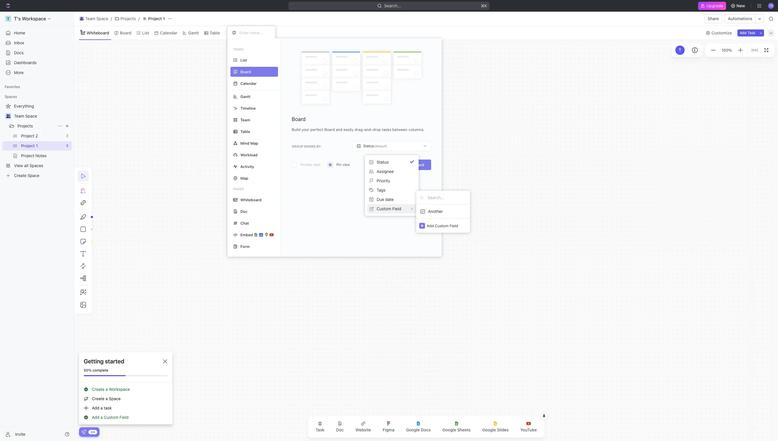 Task type: vqa. For each thing, say whether or not it's contained in the screenshot.
NO MOST USED DOCS image
no



Task type: describe. For each thing, give the bounding box(es) containing it.
website button
[[351, 418, 376, 436]]

custom inside "dropdown button"
[[377, 206, 392, 211]]

1 vertical spatial team space link
[[14, 112, 71, 121]]

getting
[[84, 358, 104, 365]]

add a task
[[92, 406, 112, 411]]

onboarding checklist button element
[[81, 430, 86, 435]]

another button
[[419, 207, 468, 216]]

sheets
[[458, 428, 471, 433]]

workspace
[[109, 387, 130, 392]]

50% complete
[[84, 369, 108, 373]]

add custom field
[[427, 224, 459, 228]]

whiteboard link
[[86, 29, 109, 37]]

mind map
[[241, 141, 258, 146]]

project 1
[[148, 16, 165, 21]]

a for task
[[101, 406, 103, 411]]

project
[[148, 16, 162, 21]]

google sheets
[[443, 428, 471, 433]]

activity
[[241, 164, 254, 169]]

inbox link
[[2, 38, 72, 48]]

custom field button
[[368, 204, 417, 214]]

0 horizontal spatial field
[[120, 415, 129, 420]]

0 horizontal spatial doc
[[241, 209, 248, 214]]

sidebar navigation
[[0, 12, 74, 442]]

group board by:
[[292, 144, 322, 148]]

inbox
[[14, 40, 24, 45]]

1
[[163, 16, 165, 21]]

assignee
[[377, 169, 394, 174]]

due
[[377, 197, 385, 202]]

space inside tree
[[25, 114, 37, 119]]

add board
[[406, 163, 425, 167]]

add a custom field
[[92, 415, 129, 420]]

google docs
[[407, 428, 431, 433]]

Enter name... field
[[239, 30, 271, 35]]

1 vertical spatial list
[[241, 58, 247, 62]]

google for google docs
[[407, 428, 420, 433]]

100% button
[[721, 47, 734, 54]]

add for add custom field
[[427, 224, 434, 228]]

another
[[428, 209, 444, 214]]

1 horizontal spatial projects link
[[113, 15, 137, 22]]

close image
[[163, 360, 167, 364]]

t
[[680, 48, 682, 52]]

complete
[[93, 369, 108, 373]]

1 horizontal spatial team
[[85, 16, 95, 21]]

view button
[[228, 29, 247, 37]]

google slides
[[483, 428, 509, 433]]

⌘k
[[481, 3, 488, 8]]

mind
[[241, 141, 250, 146]]

slides
[[498, 428, 509, 433]]

group
[[292, 144, 304, 148]]

workload
[[241, 153, 258, 157]]

embed
[[241, 233, 253, 237]]

share button
[[705, 14, 723, 23]]

google for google sheets
[[443, 428, 457, 433]]

due date button
[[368, 195, 417, 204]]

create for create a workspace
[[92, 387, 105, 392]]

by:
[[317, 144, 322, 148]]

project 1 link
[[141, 15, 167, 22]]

2 / from the left
[[139, 16, 140, 21]]

100%
[[723, 48, 733, 53]]

chat
[[241, 221, 249, 226]]

50%
[[84, 369, 92, 373]]

view button
[[228, 26, 247, 40]]

upgrade link
[[699, 2, 727, 10]]

projects link inside tree
[[18, 122, 55, 131]]

customize button
[[705, 29, 735, 37]]

list link
[[141, 29, 149, 37]]

2 horizontal spatial space
[[109, 397, 121, 402]]

board
[[305, 144, 316, 148]]

0 horizontal spatial gantt
[[188, 30, 199, 35]]

1 horizontal spatial board
[[292, 116, 306, 122]]

favorites button
[[2, 84, 22, 91]]

dashboards
[[14, 60, 37, 65]]

0 horizontal spatial list
[[142, 30, 149, 35]]

automations button
[[726, 14, 756, 23]]

figma
[[383, 428, 395, 433]]

add task
[[741, 31, 756, 35]]

priority
[[377, 178, 391, 183]]

new
[[737, 3, 746, 8]]

add custom field button
[[417, 219, 471, 233]]

Search... text field
[[428, 193, 468, 202]]

priority button
[[368, 176, 417, 186]]

automations
[[729, 16, 753, 21]]

search...
[[385, 3, 401, 8]]

1 horizontal spatial team space link
[[78, 15, 110, 22]]



Task type: locate. For each thing, give the bounding box(es) containing it.
add down another
[[427, 224, 434, 228]]

google slides button
[[478, 418, 514, 436]]

custom field
[[377, 206, 402, 211]]

tree inside sidebar navigation
[[2, 102, 72, 181]]

calendar up timeline
[[241, 81, 257, 86]]

a down add a task
[[101, 415, 103, 420]]

google
[[407, 428, 420, 433], [443, 428, 457, 433], [483, 428, 497, 433]]

google docs button
[[402, 418, 436, 436]]

0 horizontal spatial projects link
[[18, 122, 55, 131]]

1 vertical spatial board
[[292, 116, 306, 122]]

1 vertical spatial space
[[25, 114, 37, 119]]

view
[[235, 30, 245, 35]]

1 vertical spatial task
[[316, 428, 325, 433]]

0 vertical spatial status
[[364, 144, 374, 148]]

google inside button
[[483, 428, 497, 433]]

1 vertical spatial status
[[377, 160, 389, 165]]

0 vertical spatial doc
[[241, 209, 248, 214]]

doc button
[[332, 418, 349, 436]]

custom down task
[[104, 415, 119, 420]]

map right mind in the top left of the page
[[251, 141, 258, 146]]

2 vertical spatial space
[[109, 397, 121, 402]]

1 vertical spatial gantt
[[241, 94, 251, 99]]

status up assignee at top
[[377, 160, 389, 165]]

0 horizontal spatial status
[[364, 144, 374, 148]]

team right user group image
[[85, 16, 95, 21]]

1 horizontal spatial map
[[251, 141, 258, 146]]

2 vertical spatial custom
[[104, 415, 119, 420]]

team space right user group icon
[[14, 114, 37, 119]]

doc inside button
[[337, 428, 344, 433]]

2 google from the left
[[443, 428, 457, 433]]

share
[[709, 16, 720, 21]]

1 horizontal spatial field
[[393, 206, 402, 211]]

timeline
[[241, 106, 256, 111]]

1 create from the top
[[92, 387, 105, 392]]

1 vertical spatial table
[[241, 129, 250, 134]]

form
[[241, 244, 250, 249]]

0 horizontal spatial /
[[111, 16, 112, 21]]

calendar link
[[159, 29, 178, 37]]

new button
[[729, 1, 749, 11]]

0 vertical spatial custom
[[377, 206, 392, 211]]

a for custom
[[101, 415, 103, 420]]

whiteboard
[[87, 30, 109, 35], [241, 198, 262, 202]]

1 horizontal spatial docs
[[421, 428, 431, 433]]

add for add a custom field
[[92, 415, 100, 420]]

space right user group icon
[[25, 114, 37, 119]]

0 vertical spatial map
[[251, 141, 258, 146]]

0 vertical spatial projects link
[[113, 15, 137, 22]]

3 google from the left
[[483, 428, 497, 433]]

status inside button
[[377, 160, 389, 165]]

google left sheets
[[443, 428, 457, 433]]

add up priority button
[[406, 163, 413, 167]]

task down 'automations' button
[[748, 31, 756, 35]]

custom down another button at right top
[[435, 224, 449, 228]]

status (default)
[[364, 144, 388, 148]]

doc up chat
[[241, 209, 248, 214]]

field inside dropdown button
[[450, 224, 459, 228]]

google left the slides at the right of page
[[483, 428, 497, 433]]

0 horizontal spatial docs
[[14, 50, 24, 55]]

invite
[[15, 432, 25, 437]]

1 vertical spatial projects link
[[18, 122, 55, 131]]

(default)
[[374, 144, 388, 148]]

add for add task
[[741, 31, 747, 35]]

0 vertical spatial field
[[393, 206, 402, 211]]

1 horizontal spatial status
[[377, 160, 389, 165]]

figma button
[[379, 418, 400, 436]]

a
[[106, 387, 108, 392], [106, 397, 108, 402], [101, 406, 103, 411], [101, 415, 103, 420]]

1 horizontal spatial team space
[[85, 16, 108, 21]]

add inside add custom field dropdown button
[[427, 224, 434, 228]]

0 vertical spatial team space link
[[78, 15, 110, 22]]

youtube
[[521, 428, 538, 433]]

1 horizontal spatial table
[[241, 129, 250, 134]]

add for add board
[[406, 163, 413, 167]]

google sheets button
[[438, 418, 476, 436]]

task
[[104, 406, 112, 411]]

create up 'create a space'
[[92, 387, 105, 392]]

0 horizontal spatial google
[[407, 428, 420, 433]]

1 horizontal spatial google
[[443, 428, 457, 433]]

date
[[386, 197, 394, 202]]

gantt up timeline
[[241, 94, 251, 99]]

add task button
[[738, 29, 759, 36]]

projects
[[121, 16, 136, 21], [18, 124, 33, 129]]

2 horizontal spatial field
[[450, 224, 459, 228]]

status for status (default)
[[364, 144, 374, 148]]

onboarding checklist button image
[[81, 430, 86, 435]]

2 horizontal spatial custom
[[435, 224, 449, 228]]

1 horizontal spatial task
[[748, 31, 756, 35]]

0 horizontal spatial map
[[241, 176, 248, 181]]

custom inside dropdown button
[[435, 224, 449, 228]]

add inside add task button
[[741, 31, 747, 35]]

1 vertical spatial custom
[[435, 224, 449, 228]]

create for create a space
[[92, 397, 105, 402]]

list down view
[[241, 58, 247, 62]]

0 horizontal spatial table
[[210, 30, 220, 35]]

user group image
[[6, 114, 10, 118]]

0 vertical spatial whiteboard
[[87, 30, 109, 35]]

board
[[120, 30, 132, 35], [292, 116, 306, 122], [414, 163, 425, 167]]

add down add a task
[[92, 415, 100, 420]]

1 vertical spatial projects
[[18, 124, 33, 129]]

docs link
[[2, 48, 72, 58]]

home link
[[2, 28, 72, 38]]

youtube button
[[516, 418, 542, 436]]

0 vertical spatial calendar
[[160, 30, 178, 35]]

1 vertical spatial team space
[[14, 114, 37, 119]]

0 vertical spatial projects
[[121, 16, 136, 21]]

create a workspace
[[92, 387, 130, 392]]

tags button
[[368, 186, 417, 195]]

getting started
[[84, 358, 124, 365]]

team down timeline
[[241, 118, 250, 122]]

map
[[251, 141, 258, 146], [241, 176, 248, 181]]

2 create from the top
[[92, 397, 105, 402]]

customize
[[712, 30, 733, 35]]

1 horizontal spatial custom
[[377, 206, 392, 211]]

board link
[[119, 29, 132, 37]]

tags
[[377, 188, 386, 193]]

due date
[[377, 197, 394, 202]]

a for space
[[106, 397, 108, 402]]

0 vertical spatial board
[[120, 30, 132, 35]]

1 horizontal spatial calendar
[[241, 81, 257, 86]]

2 vertical spatial field
[[120, 415, 129, 420]]

team inside tree
[[14, 114, 24, 119]]

1 horizontal spatial /
[[139, 16, 140, 21]]

assignee button
[[368, 167, 417, 176]]

1 vertical spatial calendar
[[241, 81, 257, 86]]

google inside "button"
[[443, 428, 457, 433]]

google right figma
[[407, 428, 420, 433]]

calendar
[[160, 30, 178, 35], [241, 81, 257, 86]]

0 vertical spatial team space
[[85, 16, 108, 21]]

space up "whiteboard" link
[[97, 16, 108, 21]]

1 horizontal spatial space
[[97, 16, 108, 21]]

1 google from the left
[[407, 428, 420, 433]]

field down due date button
[[393, 206, 402, 211]]

0 horizontal spatial custom
[[104, 415, 119, 420]]

field down 'create a space'
[[120, 415, 129, 420]]

upgrade
[[707, 3, 724, 8]]

a left task
[[101, 406, 103, 411]]

0 horizontal spatial task
[[316, 428, 325, 433]]

team space up "whiteboard" link
[[85, 16, 108, 21]]

field down another button at right top
[[450, 224, 459, 228]]

1 vertical spatial docs
[[421, 428, 431, 433]]

task left "doc" button
[[316, 428, 325, 433]]

custom down 'due date'
[[377, 206, 392, 211]]

create a space
[[92, 397, 121, 402]]

tree containing team space
[[2, 102, 72, 181]]

a up 'create a space'
[[106, 387, 108, 392]]

2 horizontal spatial board
[[414, 163, 425, 167]]

task button
[[311, 418, 330, 436]]

2/4
[[91, 431, 95, 434]]

add down 'automations' button
[[741, 31, 747, 35]]

team right user group icon
[[14, 114, 24, 119]]

favorites
[[5, 85, 20, 89]]

1 vertical spatial doc
[[337, 428, 344, 433]]

1 vertical spatial create
[[92, 397, 105, 402]]

0 vertical spatial list
[[142, 30, 149, 35]]

user group image
[[80, 17, 84, 20]]

gantt left table link on the left top
[[188, 30, 199, 35]]

gantt
[[188, 30, 199, 35], [241, 94, 251, 99]]

0 horizontal spatial calendar
[[160, 30, 178, 35]]

1 / from the left
[[111, 16, 112, 21]]

map down the activity
[[241, 176, 248, 181]]

team space inside tree
[[14, 114, 37, 119]]

create up add a task
[[92, 397, 105, 402]]

whiteboard up chat
[[241, 198, 262, 202]]

google inside button
[[407, 428, 420, 433]]

1 vertical spatial whiteboard
[[241, 198, 262, 202]]

0 vertical spatial table
[[210, 30, 220, 35]]

add
[[741, 31, 747, 35], [406, 163, 413, 167], [427, 224, 434, 228], [92, 406, 100, 411], [92, 415, 100, 420]]

table link
[[209, 29, 220, 37]]

docs inside google docs button
[[421, 428, 431, 433]]

task
[[748, 31, 756, 35], [316, 428, 325, 433]]

list down project 1 link
[[142, 30, 149, 35]]

0 vertical spatial task
[[748, 31, 756, 35]]

create
[[92, 387, 105, 392], [92, 397, 105, 402]]

google for google slides
[[483, 428, 497, 433]]

a up task
[[106, 397, 108, 402]]

0 horizontal spatial space
[[25, 114, 37, 119]]

0 horizontal spatial team space link
[[14, 112, 71, 121]]

gantt link
[[187, 29, 199, 37]]

0 vertical spatial gantt
[[188, 30, 199, 35]]

team space link
[[78, 15, 110, 22], [14, 112, 71, 121]]

status
[[364, 144, 374, 148], [377, 160, 389, 165]]

1 horizontal spatial whiteboard
[[241, 198, 262, 202]]

dashboards link
[[2, 58, 72, 67]]

0 vertical spatial space
[[97, 16, 108, 21]]

spaces
[[5, 95, 17, 99]]

1 horizontal spatial gantt
[[241, 94, 251, 99]]

a for workspace
[[106, 387, 108, 392]]

1 horizontal spatial doc
[[337, 428, 344, 433]]

0 horizontal spatial team space
[[14, 114, 37, 119]]

whiteboard left board link at the top left of the page
[[87, 30, 109, 35]]

started
[[105, 358, 124, 365]]

home
[[14, 30, 25, 35]]

1 vertical spatial map
[[241, 176, 248, 181]]

0 vertical spatial create
[[92, 387, 105, 392]]

0 horizontal spatial whiteboard
[[87, 30, 109, 35]]

status for status
[[377, 160, 389, 165]]

calendar down 1 at the top
[[160, 30, 178, 35]]

2 horizontal spatial team
[[241, 118, 250, 122]]

field
[[393, 206, 402, 211], [450, 224, 459, 228], [120, 415, 129, 420]]

table up mind in the top left of the page
[[241, 129, 250, 134]]

projects inside tree
[[18, 124, 33, 129]]

field inside "dropdown button"
[[393, 206, 402, 211]]

0 horizontal spatial projects
[[18, 124, 33, 129]]

2 vertical spatial board
[[414, 163, 425, 167]]

website
[[356, 428, 371, 433]]

1 horizontal spatial list
[[241, 58, 247, 62]]

add left task
[[92, 406, 100, 411]]

1 horizontal spatial projects
[[121, 16, 136, 21]]

table right gantt link
[[210, 30, 220, 35]]

0 horizontal spatial board
[[120, 30, 132, 35]]

/
[[111, 16, 112, 21], [139, 16, 140, 21]]

list
[[142, 30, 149, 35], [241, 58, 247, 62]]

status up status button
[[364, 144, 374, 148]]

tree
[[2, 102, 72, 181]]

0 horizontal spatial team
[[14, 114, 24, 119]]

space down the create a workspace
[[109, 397, 121, 402]]

1 vertical spatial field
[[450, 224, 459, 228]]

0 vertical spatial docs
[[14, 50, 24, 55]]

team
[[85, 16, 95, 21], [14, 114, 24, 119], [241, 118, 250, 122]]

add for add a task
[[92, 406, 100, 411]]

status button
[[368, 158, 417, 167]]

docs inside docs link
[[14, 50, 24, 55]]

doc right task button
[[337, 428, 344, 433]]

2 horizontal spatial google
[[483, 428, 497, 433]]



